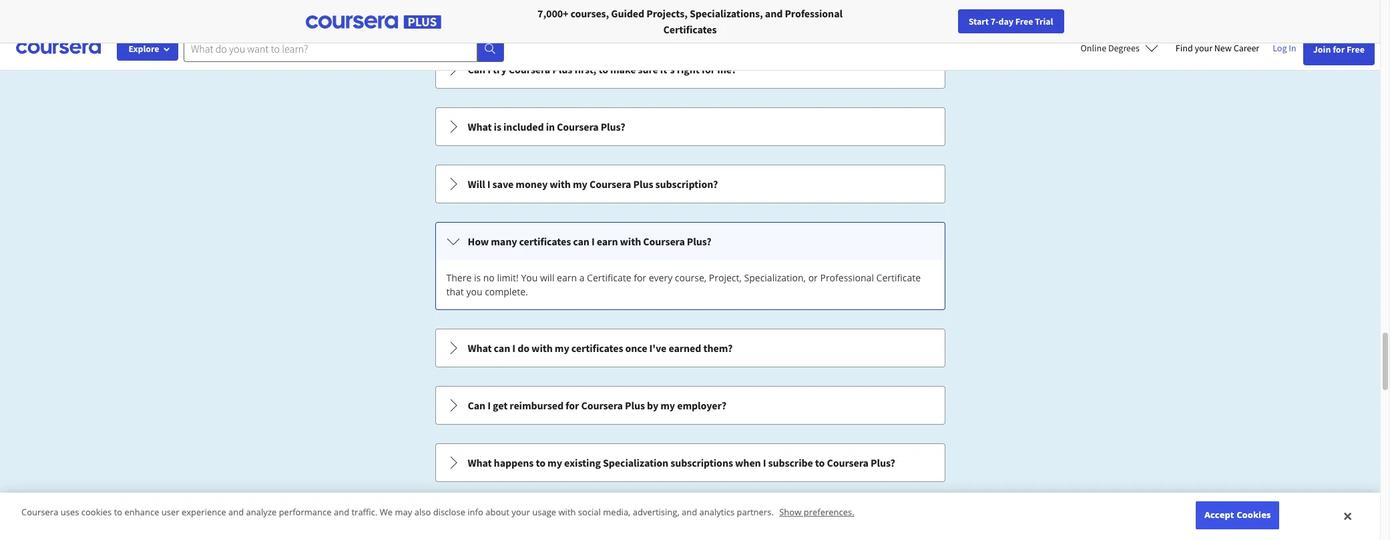 Task type: vqa. For each thing, say whether or not it's contained in the screenshot.
0.14%
no



Task type: describe. For each thing, give the bounding box(es) containing it.
about
[[486, 507, 509, 519]]

governments
[[303, 7, 365, 20]]

and left traffic. in the left bottom of the page
[[334, 507, 349, 519]]

by
[[647, 399, 659, 413]]

1 vertical spatial your
[[512, 507, 530, 519]]

earn inside there is no limit! you will earn a certificate for every course, project, specialization, or professional certificate that you complete.
[[557, 272, 577, 284]]

what for what happens to my existing specialization subscriptions when i subscribe to coursera plus?
[[468, 457, 492, 470]]

plus inside dropdown button
[[625, 399, 645, 413]]

coursera up every
[[643, 235, 685, 248]]

coursera right in
[[557, 120, 599, 134]]

explore button
[[117, 37, 178, 61]]

how many certificates can i earn with coursera plus?
[[468, 235, 712, 248]]

for inside the 'can i try coursera plus first, to make sure it's right for me?' dropdown button
[[702, 63, 715, 76]]

cookies
[[81, 507, 112, 519]]

make
[[610, 63, 636, 76]]

my inside "will i save money with my coursera plus subscription?" "dropdown button"
[[573, 178, 588, 191]]

in
[[1289, 42, 1297, 54]]

subscriptions
[[671, 457, 733, 470]]

show preferences. link
[[779, 507, 855, 519]]

can i try coursera plus first, to make sure it's right for me? button
[[436, 51, 945, 88]]

preferences.
[[804, 507, 855, 519]]

projects,
[[647, 7, 688, 20]]

professional inside there is no limit! you will earn a certificate for every course, project, specialization, or professional certificate that you complete.
[[820, 272, 874, 284]]

certificates inside what can i do with my certificates once i've earned them? dropdown button
[[572, 342, 623, 355]]

join
[[1313, 43, 1331, 55]]

find
[[1176, 42, 1193, 54]]

coursera up preferences.
[[827, 457, 869, 470]]

online degrees
[[1081, 42, 1140, 54]]

earned
[[669, 342, 701, 355]]

coursera left uses
[[21, 507, 58, 519]]

for inside can i get reimbursed for coursera plus by my employer? dropdown button
[[566, 399, 579, 413]]

partners.
[[737, 507, 774, 519]]

that
[[446, 286, 464, 299]]

usage
[[532, 507, 556, 519]]

once
[[625, 342, 647, 355]]

start 7-day free trial button
[[958, 9, 1064, 33]]

can i get reimbursed for coursera plus by my employer? button
[[436, 387, 945, 425]]

what can i do with my certificates once i've earned them?
[[468, 342, 733, 355]]

is for there
[[474, 272, 481, 284]]

uses
[[61, 507, 79, 519]]

advertising,
[[633, 507, 680, 519]]

included
[[504, 120, 544, 134]]

money
[[516, 178, 548, 191]]

specialization
[[603, 457, 669, 470]]

can for can i get reimbursed for coursera plus by my employer?
[[468, 399, 486, 413]]

may
[[395, 507, 412, 519]]

every
[[649, 272, 673, 284]]

in
[[546, 120, 555, 134]]

info
[[468, 507, 483, 519]]

right
[[677, 63, 700, 76]]

analyze
[[246, 507, 277, 519]]

no
[[483, 272, 495, 284]]

what happens to my existing specialization subscriptions when i subscribe to coursera plus?
[[468, 457, 895, 470]]

find your new career
[[1176, 42, 1260, 54]]

1 horizontal spatial free
[[1347, 43, 1365, 55]]

what can i do with my certificates once i've earned them? button
[[436, 330, 945, 367]]

what for what is included in coursera plus?
[[468, 120, 492, 134]]

sure
[[638, 63, 658, 76]]

explore
[[129, 43, 159, 55]]

start 7-day free trial
[[969, 15, 1053, 27]]

will i save money with my coursera plus subscription? button
[[436, 166, 945, 203]]

can for can i try coursera plus first, to make sure it's right for me?
[[468, 63, 486, 76]]

first,
[[574, 63, 597, 76]]

social
[[578, 507, 601, 519]]

join for free
[[1313, 43, 1365, 55]]

what for what can i do with my certificates once i've earned them?
[[468, 342, 492, 355]]

join for free link
[[1303, 33, 1375, 65]]

courses,
[[571, 7, 609, 20]]

subscription?
[[655, 178, 718, 191]]

1 horizontal spatial can
[[573, 235, 590, 248]]

day
[[999, 15, 1014, 27]]

2 vertical spatial plus?
[[871, 457, 895, 470]]

what happens to my existing specialization subscriptions when i subscribe to coursera plus? button
[[436, 445, 945, 482]]

1 horizontal spatial plus?
[[687, 235, 712, 248]]

what is included in coursera plus?
[[468, 120, 625, 134]]

disclose
[[433, 507, 465, 519]]

7-
[[991, 15, 999, 27]]

and left analyze
[[228, 507, 244, 519]]

to right first,
[[599, 63, 608, 76]]

for inside join for free link
[[1333, 43, 1345, 55]]

start
[[969, 15, 989, 27]]

earn inside how many certificates can i earn with coursera plus? dropdown button
[[597, 235, 618, 248]]

i left do in the left bottom of the page
[[512, 342, 516, 355]]

7,000+ courses, guided projects, specializations, and professional certificates
[[538, 7, 843, 36]]

plus? inside dropdown button
[[601, 120, 625, 134]]

existing
[[564, 457, 601, 470]]

how
[[468, 235, 489, 248]]

or
[[808, 272, 818, 284]]

i inside "dropdown button"
[[487, 178, 490, 191]]

list containing can i try coursera plus first, to make sure it's right for me?
[[434, 49, 947, 541]]

find your new career link
[[1169, 40, 1266, 57]]

certificates
[[663, 23, 717, 36]]

and left analytics
[[682, 507, 697, 519]]

my inside what can i do with my certificates once i've earned them? dropdown button
[[555, 342, 569, 355]]

to right happens
[[536, 457, 546, 470]]

accept cookies
[[1205, 510, 1271, 522]]

online degrees button
[[1070, 33, 1169, 63]]

you
[[466, 286, 482, 299]]

traffic.
[[352, 507, 378, 519]]

get
[[493, 399, 508, 413]]

many
[[491, 235, 517, 248]]

will
[[540, 272, 555, 284]]



Task type: locate. For each thing, give the bounding box(es) containing it.
can up the 'a'
[[573, 235, 590, 248]]

plus inside dropdown button
[[552, 63, 572, 76]]

2 what from the top
[[468, 342, 492, 355]]

0 vertical spatial earn
[[597, 235, 618, 248]]

1 vertical spatial professional
[[820, 272, 874, 284]]

0 horizontal spatial free
[[1015, 15, 1033, 27]]

1 horizontal spatial earn
[[597, 235, 618, 248]]

enhance
[[125, 507, 159, 519]]

my right do in the left bottom of the page
[[555, 342, 569, 355]]

plus left "subscription?" at the top of the page
[[633, 178, 653, 191]]

1 vertical spatial earn
[[557, 272, 577, 284]]

new
[[1215, 42, 1232, 54]]

what is included in coursera plus? button
[[436, 108, 945, 146]]

0 vertical spatial can
[[468, 63, 486, 76]]

subscribe
[[768, 457, 813, 470]]

can left try
[[468, 63, 486, 76]]

0 horizontal spatial your
[[512, 507, 530, 519]]

earn down will i save money with my coursera plus subscription?
[[597, 235, 618, 248]]

1 vertical spatial what
[[468, 342, 492, 355]]

0 vertical spatial your
[[1195, 42, 1213, 54]]

7,000+
[[538, 7, 569, 20]]

list
[[434, 49, 947, 541]]

is left included
[[494, 120, 501, 134]]

user
[[161, 507, 179, 519]]

employer?
[[677, 399, 727, 413]]

how many certificates can i earn with coursera plus? button
[[436, 223, 945, 260]]

reimbursed
[[510, 399, 564, 413]]

your right find
[[1195, 42, 1213, 54]]

0 vertical spatial what
[[468, 120, 492, 134]]

i right will
[[487, 178, 490, 191]]

coursera uses cookies to enhance user experience and analyze performance and traffic. we may also disclose info about your usage with social media, advertising, and analytics partners. show preferences.
[[21, 507, 855, 519]]

0 vertical spatial professional
[[785, 7, 843, 20]]

1 vertical spatial is
[[474, 272, 481, 284]]

0 vertical spatial free
[[1015, 15, 1033, 27]]

plus inside "dropdown button"
[[633, 178, 653, 191]]

to
[[599, 63, 608, 76], [536, 457, 546, 470], [815, 457, 825, 470], [114, 507, 122, 519]]

your right 'about'
[[512, 507, 530, 519]]

coursera right try
[[509, 63, 550, 76]]

i right 'when'
[[763, 457, 766, 470]]

also
[[414, 507, 431, 519]]

i left 'get'
[[488, 399, 491, 413]]

for left 'me?'
[[702, 63, 715, 76]]

what inside dropdown button
[[468, 120, 492, 134]]

coursera
[[509, 63, 550, 76], [557, 120, 599, 134], [590, 178, 631, 191], [643, 235, 685, 248], [581, 399, 623, 413], [827, 457, 869, 470], [21, 507, 58, 519]]

1 vertical spatial plus
[[633, 178, 653, 191]]

2 can from the top
[[468, 399, 486, 413]]

for right the join
[[1333, 43, 1345, 55]]

1 vertical spatial certificates
[[572, 342, 623, 355]]

me?
[[717, 63, 737, 76]]

0 vertical spatial plus
[[552, 63, 572, 76]]

for right reimbursed in the bottom left of the page
[[566, 399, 579, 413]]

0 vertical spatial plus?
[[601, 120, 625, 134]]

there
[[446, 272, 472, 284]]

can left 'get'
[[468, 399, 486, 413]]

show
[[779, 507, 802, 519]]

0 horizontal spatial can
[[494, 342, 510, 355]]

1 certificate from the left
[[587, 272, 631, 284]]

there is no limit! you will earn a certificate for every course, project, specialization, or professional certificate that you complete.
[[446, 272, 921, 299]]

them?
[[703, 342, 733, 355]]

can inside the 'can i try coursera plus first, to make sure it's right for me?' dropdown button
[[468, 63, 486, 76]]

0 horizontal spatial certificate
[[587, 272, 631, 284]]

i've
[[649, 342, 667, 355]]

my left existing
[[548, 457, 562, 470]]

1 horizontal spatial certificate
[[877, 272, 921, 284]]

my inside what happens to my existing specialization subscriptions when i subscribe to coursera plus? dropdown button
[[548, 457, 562, 470]]

will
[[468, 178, 485, 191]]

we
[[380, 507, 393, 519]]

when
[[735, 457, 761, 470]]

analytics
[[700, 507, 735, 519]]

1 what from the top
[[468, 120, 492, 134]]

is
[[494, 120, 501, 134], [474, 272, 481, 284]]

0 vertical spatial certificates
[[519, 235, 571, 248]]

2 vertical spatial plus
[[625, 399, 645, 413]]

online
[[1081, 42, 1107, 54]]

what left happens
[[468, 457, 492, 470]]

i inside dropdown button
[[488, 399, 491, 413]]

for left every
[[634, 272, 646, 284]]

with inside "dropdown button"
[[550, 178, 571, 191]]

1 vertical spatial can
[[494, 342, 510, 355]]

what left included
[[468, 120, 492, 134]]

can left do in the left bottom of the page
[[494, 342, 510, 355]]

experience
[[182, 507, 226, 519]]

guided
[[611, 7, 644, 20]]

and right specializations,
[[765, 7, 783, 20]]

with
[[550, 178, 571, 191], [620, 235, 641, 248], [532, 342, 553, 355], [559, 507, 576, 519]]

project,
[[709, 272, 742, 284]]

can inside can i get reimbursed for coursera plus by my employer? dropdown button
[[468, 399, 486, 413]]

1 vertical spatial free
[[1347, 43, 1365, 55]]

your
[[1195, 42, 1213, 54], [512, 507, 530, 519]]

will i save money with my coursera plus subscription?
[[468, 178, 718, 191]]

certificates inside how many certificates can i earn with coursera plus? dropdown button
[[519, 235, 571, 248]]

i left try
[[488, 63, 491, 76]]

1 vertical spatial plus?
[[687, 235, 712, 248]]

can
[[573, 235, 590, 248], [494, 342, 510, 355]]

log in
[[1273, 42, 1297, 54]]

do
[[518, 342, 530, 355]]

to right cookies
[[114, 507, 122, 519]]

my right 'money' on the left top of the page
[[573, 178, 588, 191]]

try
[[493, 63, 507, 76]]

is left no
[[474, 272, 481, 284]]

log in link
[[1266, 40, 1303, 56]]

governments link
[[283, 0, 370, 27]]

can i get reimbursed for coursera plus by my employer?
[[468, 399, 727, 413]]

What do you want to learn? text field
[[184, 35, 477, 62]]

my right by
[[661, 399, 675, 413]]

1 vertical spatial can
[[468, 399, 486, 413]]

0 horizontal spatial is
[[474, 272, 481, 284]]

log
[[1273, 42, 1287, 54]]

coursera inside "dropdown button"
[[590, 178, 631, 191]]

professional inside 7,000+ courses, guided projects, specializations, and professional certificates
[[785, 7, 843, 20]]

what left do in the left bottom of the page
[[468, 342, 492, 355]]

3 what from the top
[[468, 457, 492, 470]]

limit!
[[497, 272, 519, 284]]

performance
[[279, 507, 332, 519]]

coursera plus image
[[306, 15, 441, 29]]

free right day
[[1015, 15, 1033, 27]]

you
[[521, 272, 538, 284]]

free inside button
[[1015, 15, 1033, 27]]

my inside can i get reimbursed for coursera plus by my employer? dropdown button
[[661, 399, 675, 413]]

free right the join
[[1347, 43, 1365, 55]]

coursera image
[[16, 38, 101, 59]]

free
[[1015, 15, 1033, 27], [1347, 43, 1365, 55]]

1 horizontal spatial your
[[1195, 42, 1213, 54]]

0 vertical spatial can
[[573, 235, 590, 248]]

1 can from the top
[[468, 63, 486, 76]]

and inside 7,000+ courses, guided projects, specializations, and professional certificates
[[765, 7, 783, 20]]

to right subscribe
[[815, 457, 825, 470]]

earn
[[597, 235, 618, 248], [557, 272, 577, 284]]

None search field
[[184, 35, 504, 62]]

earn left the 'a'
[[557, 272, 577, 284]]

save
[[493, 178, 514, 191]]

2 horizontal spatial plus?
[[871, 457, 895, 470]]

complete.
[[485, 286, 528, 299]]

is for what
[[494, 120, 501, 134]]

and
[[765, 7, 783, 20], [228, 507, 244, 519], [334, 507, 349, 519], [682, 507, 697, 519]]

can
[[468, 63, 486, 76], [468, 399, 486, 413]]

certificates up will
[[519, 235, 571, 248]]

happens
[[494, 457, 534, 470]]

certificate
[[587, 272, 631, 284], [877, 272, 921, 284]]

what
[[468, 120, 492, 134], [468, 342, 492, 355], [468, 457, 492, 470]]

for
[[1333, 43, 1345, 55], [702, 63, 715, 76], [634, 272, 646, 284], [566, 399, 579, 413]]

1 horizontal spatial is
[[494, 120, 501, 134]]

is inside there is no limit! you will earn a certificate for every course, project, specialization, or professional certificate that you complete.
[[474, 272, 481, 284]]

for inside there is no limit! you will earn a certificate for every course, project, specialization, or professional certificate that you complete.
[[634, 272, 646, 284]]

media,
[[603, 507, 631, 519]]

2 certificate from the left
[[877, 272, 921, 284]]

career
[[1234, 42, 1260, 54]]

is inside dropdown button
[[494, 120, 501, 134]]

coursera left by
[[581, 399, 623, 413]]

0 horizontal spatial earn
[[557, 272, 577, 284]]

plus left by
[[625, 399, 645, 413]]

i
[[488, 63, 491, 76], [487, 178, 490, 191], [592, 235, 595, 248], [512, 342, 516, 355], [488, 399, 491, 413], [763, 457, 766, 470]]

coursera up how many certificates can i earn with coursera plus?
[[590, 178, 631, 191]]

plus left first,
[[552, 63, 572, 76]]

specialization,
[[744, 272, 806, 284]]

2 vertical spatial what
[[468, 457, 492, 470]]

specializations,
[[690, 7, 763, 20]]

certificates left once
[[572, 342, 623, 355]]

0 horizontal spatial plus?
[[601, 120, 625, 134]]

accept
[[1205, 510, 1234, 522]]

i down will i save money with my coursera plus subscription?
[[592, 235, 595, 248]]

0 vertical spatial is
[[494, 120, 501, 134]]

accept cookies button
[[1196, 502, 1280, 530]]



